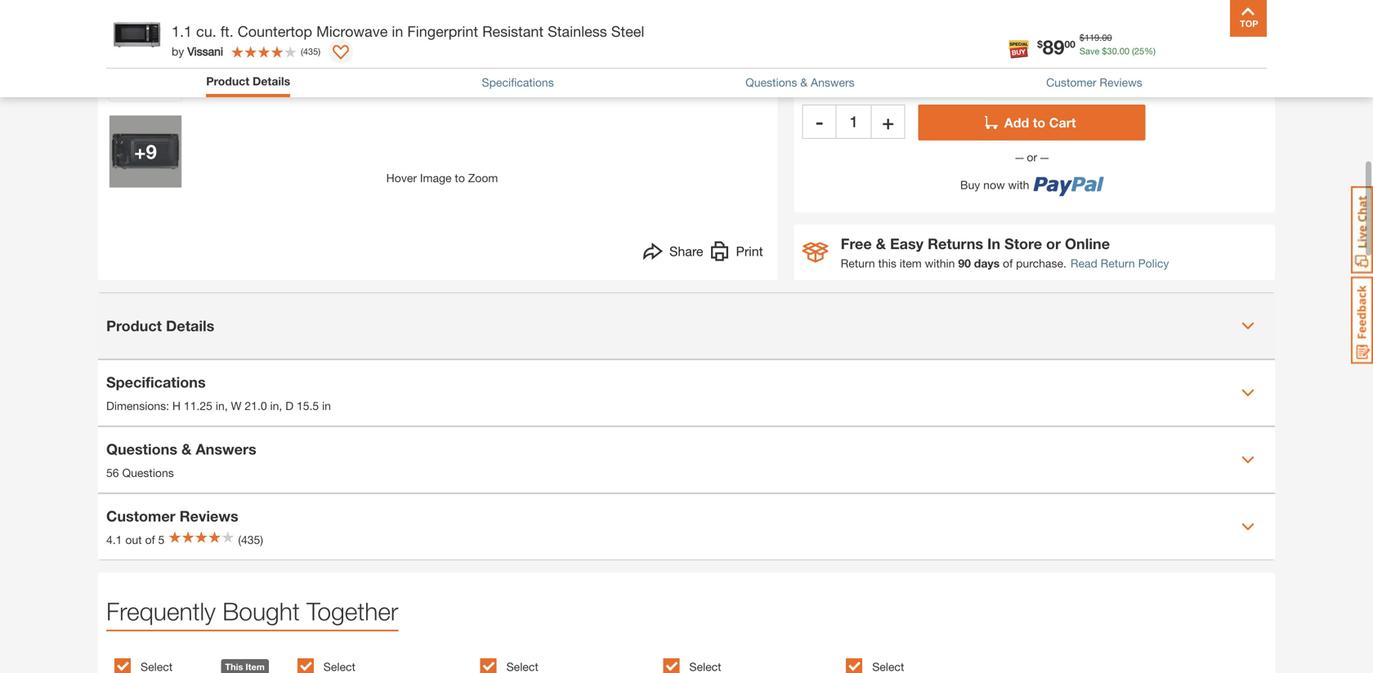 Task type: vqa. For each thing, say whether or not it's contained in the screenshot.
'Posturepedic' in Sealy Posturepedic Engelmann 11 in. Extra Firm Innersping Queen Mattress Set with 9 in. Foundation
no



Task type: describe. For each thing, give the bounding box(es) containing it.
d
[[285, 399, 294, 413]]

& for free & easy returns in store or online
[[876, 235, 886, 252]]

icon image
[[803, 242, 829, 263]]

online
[[1065, 235, 1110, 252]]

in left w
[[216, 399, 225, 413]]

1 horizontal spatial customer reviews
[[1047, 76, 1143, 89]]

microwave
[[316, 22, 388, 40]]

+ for +
[[883, 110, 894, 133]]

this
[[225, 662, 243, 673]]

11.25
[[184, 399, 213, 413]]

30
[[1107, 46, 1117, 56]]

display image
[[333, 45, 349, 61]]

119
[[1085, 32, 1100, 43]]

feedback link image
[[1351, 276, 1374, 365]]

add to cart button
[[919, 104, 1146, 140]]

4.1 out of 5
[[106, 533, 165, 547]]

stainless
[[548, 22, 607, 40]]

expect
[[891, 57, 932, 72]]

2 caret image from the top
[[1242, 521, 1255, 534]]

( inside $ 119 . 00 save $ 30 . 00 ( 25 %)
[[1132, 46, 1135, 56]]

cart
[[1049, 115, 1076, 130]]

fingerprint resistant stainless steel vissani countertop microwaves vscmwe11s2w 10 a0.3 image
[[110, 29, 182, 101]]

1.1
[[172, 22, 192, 40]]

store
[[1005, 235, 1042, 252]]

out
[[125, 533, 142, 547]]

specifications for specifications
[[482, 76, 554, 89]]

2 vertical spatial questions
[[122, 466, 174, 480]]

1 caret image from the top
[[1242, 320, 1255, 333]]

live chat image
[[1351, 186, 1374, 274]]

zoom
[[468, 171, 498, 185]]

item
[[900, 257, 922, 270]]

share
[[670, 243, 704, 259]]

2 horizontal spatial $
[[1102, 46, 1107, 56]]

2 , from the left
[[279, 399, 282, 413]]

h
[[172, 399, 181, 413]]

specifications dimensions: h 11.25 in , w 21.0 in , d 15.5 in
[[106, 373, 331, 413]]

days
[[974, 257, 1000, 270]]

+ button
[[871, 104, 906, 139]]

( 435 )
[[301, 46, 321, 57]]

caret image for specifications
[[1242, 387, 1255, 400]]

frequently bought together
[[106, 597, 398, 626]]

2 horizontal spatial 00
[[1120, 46, 1130, 56]]

$ 89 00
[[1038, 35, 1076, 58]]

returns
[[928, 235, 984, 252]]

0 vertical spatial or
[[1024, 150, 1041, 164]]

what
[[842, 57, 872, 72]]

hover
[[386, 171, 417, 185]]

$ 119 . 00 save $ 30 . 00 ( 25 %)
[[1080, 32, 1156, 56]]

1 horizontal spatial details
[[253, 74, 290, 88]]

00 inside $ 89 00
[[1065, 38, 1076, 50]]

caret image for questions & answers
[[1242, 454, 1255, 467]]

questions for questions & answers 56 questions
[[106, 441, 177, 458]]

answers for questions & answers
[[811, 76, 855, 89]]

435
[[303, 46, 318, 57]]

free & easy returns in store or online return this item within 90 days of purchase. read return policy
[[841, 235, 1169, 270]]

hover image to zoom button
[[197, 0, 688, 187]]

bought
[[223, 597, 300, 626]]

0 vertical spatial product details
[[206, 74, 290, 88]]

1 horizontal spatial 00
[[1102, 32, 1112, 43]]

fingerprint
[[407, 22, 478, 40]]

ft.
[[221, 22, 234, 40]]

what to expect button
[[842, 56, 948, 76]]

-
[[816, 110, 824, 133]]

+ 9
[[134, 140, 157, 163]]

now
[[984, 178, 1005, 192]]

buy now with
[[961, 178, 1030, 192]]

this
[[879, 257, 897, 270]]

by
[[172, 45, 184, 58]]

15.5
[[297, 399, 319, 413]]

- button
[[803, 104, 837, 139]]

frequently
[[106, 597, 216, 626]]

item
[[246, 662, 265, 673]]

1 vertical spatial .
[[1117, 46, 1120, 56]]

read return policy link
[[1071, 255, 1169, 272]]

0 vertical spatial product
[[206, 74, 249, 88]]

of inside free & easy returns in store or online return this item within 90 days of purchase. read return policy
[[1003, 257, 1013, 270]]

together
[[307, 597, 398, 626]]

1 vertical spatial reviews
[[180, 508, 238, 525]]

1 return from the left
[[841, 257, 875, 270]]

5
[[158, 533, 165, 547]]

%)
[[1145, 46, 1156, 56]]



Task type: locate. For each thing, give the bounding box(es) containing it.
00 up 30
[[1102, 32, 1112, 43]]

to left zoom
[[455, 171, 465, 185]]

0 horizontal spatial return
[[841, 257, 875, 270]]

of
[[1003, 257, 1013, 270], [145, 533, 155, 547]]

questions for questions & answers
[[746, 76, 797, 89]]

of right days
[[1003, 257, 1013, 270]]

1 vertical spatial product
[[106, 317, 162, 335]]

(435)
[[238, 533, 263, 547]]

0 vertical spatial questions
[[746, 76, 797, 89]]

2 caret image from the top
[[1242, 454, 1255, 467]]

share button
[[643, 241, 704, 266]]

to
[[876, 57, 888, 72], [1033, 115, 1046, 130], [455, 171, 465, 185]]

0 horizontal spatial product
[[106, 317, 162, 335]]

1 , from the left
[[225, 399, 228, 413]]

1 horizontal spatial +
[[883, 110, 894, 133]]

in
[[988, 235, 1001, 252]]

to right what
[[876, 57, 888, 72]]

customer reviews button
[[1047, 74, 1143, 91], [1047, 74, 1143, 91]]

$
[[1080, 32, 1085, 43], [1038, 38, 1043, 50], [1102, 46, 1107, 56]]

, left w
[[225, 399, 228, 413]]

4.1
[[106, 533, 122, 547]]

buy
[[961, 178, 981, 192]]

in right 15.5
[[322, 399, 331, 413]]

0 horizontal spatial customer reviews
[[106, 508, 238, 525]]

,
[[225, 399, 228, 413], [279, 399, 282, 413]]

customer reviews up 5
[[106, 508, 238, 525]]

1 vertical spatial customer reviews
[[106, 508, 238, 525]]

details up specifications dimensions: h 11.25 in , w 21.0 in , d 15.5 in
[[166, 317, 214, 335]]

product down vissani
[[206, 74, 249, 88]]

+ for + 9
[[134, 140, 146, 163]]

specifications down the "resistant"
[[482, 76, 554, 89]]

1 caret image from the top
[[1242, 387, 1255, 400]]

or up purchase.
[[1047, 235, 1061, 252]]

customer reviews
[[1047, 76, 1143, 89], [106, 508, 238, 525]]

reviews up (435)
[[180, 508, 238, 525]]

2 horizontal spatial to
[[1033, 115, 1046, 130]]

2 vertical spatial &
[[181, 441, 192, 458]]

0 horizontal spatial $
[[1038, 38, 1043, 50]]

1 horizontal spatial return
[[1101, 257, 1135, 270]]

00 right 30
[[1120, 46, 1130, 56]]

2 return from the left
[[1101, 257, 1135, 270]]

1 horizontal spatial reviews
[[1100, 76, 1143, 89]]

9
[[146, 140, 157, 163]]

purchase.
[[1016, 257, 1067, 270]]

0 horizontal spatial answers
[[196, 441, 256, 458]]

1 vertical spatial to
[[1033, 115, 1046, 130]]

caret image
[[1242, 320, 1255, 333], [1242, 521, 1255, 534]]

in
[[392, 22, 403, 40], [216, 399, 225, 413], [270, 399, 279, 413], [322, 399, 331, 413]]

this item
[[225, 662, 265, 673]]

return right read
[[1101, 257, 1135, 270]]

25
[[1135, 46, 1145, 56]]

image
[[420, 171, 452, 185]]

0 vertical spatial of
[[1003, 257, 1013, 270]]

1 horizontal spatial .
[[1117, 46, 1120, 56]]

2 ( from the left
[[301, 46, 303, 57]]

return down free
[[841, 257, 875, 270]]

answers inside questions & answers 56 questions
[[196, 441, 256, 458]]

print
[[736, 243, 763, 259]]

0 vertical spatial .
[[1100, 32, 1102, 43]]

1 horizontal spatial (
[[1132, 46, 1135, 56]]

00 left save at the right top of the page
[[1065, 38, 1076, 50]]

& inside free & easy returns in store or online return this item within 90 days of purchase. read return policy
[[876, 235, 886, 252]]

1 vertical spatial customer
[[106, 508, 175, 525]]

1 vertical spatial caret image
[[1242, 521, 1255, 534]]

+
[[883, 110, 894, 133], [134, 140, 146, 163]]

1 vertical spatial caret image
[[1242, 454, 1255, 467]]

in left fingerprint
[[392, 22, 403, 40]]

0 horizontal spatial of
[[145, 533, 155, 547]]

0 horizontal spatial details
[[166, 317, 214, 335]]

1 horizontal spatial of
[[1003, 257, 1013, 270]]

countertop
[[238, 22, 312, 40]]

0 horizontal spatial specifications
[[106, 373, 206, 391]]

answers
[[811, 76, 855, 89], [196, 441, 256, 458]]

product
[[206, 74, 249, 88], [106, 317, 162, 335]]

in left d
[[270, 399, 279, 413]]

0 horizontal spatial (
[[301, 46, 303, 57]]

1 vertical spatial &
[[876, 235, 886, 252]]

0 vertical spatial &
[[801, 76, 808, 89]]

fingerprint resistant stainless steel vissani countertop microwaves vscmwe11s2w 10 66.4 image
[[110, 116, 182, 187]]

0 horizontal spatial ,
[[225, 399, 228, 413]]

1 horizontal spatial specifications
[[482, 76, 554, 89]]

product details button
[[206, 73, 290, 93], [206, 73, 290, 90], [98, 293, 1275, 359]]

specifications up dimensions:
[[106, 373, 206, 391]]

answers for questions & answers 56 questions
[[196, 441, 256, 458]]

w
[[231, 399, 242, 413]]

1 horizontal spatial &
[[801, 76, 808, 89]]

0 horizontal spatial +
[[134, 140, 146, 163]]

1 horizontal spatial to
[[876, 57, 888, 72]]

1 horizontal spatial $
[[1080, 32, 1085, 43]]

1 vertical spatial product details
[[106, 317, 214, 335]]

to for what
[[876, 57, 888, 72]]

specifications for specifications dimensions: h 11.25 in , w 21.0 in , d 15.5 in
[[106, 373, 206, 391]]

$ right save at the right top of the page
[[1102, 46, 1107, 56]]

56
[[106, 466, 119, 480]]

answers down what
[[811, 76, 855, 89]]

0 vertical spatial specifications
[[482, 76, 554, 89]]

0 vertical spatial reviews
[[1100, 76, 1143, 89]]

& inside questions & answers 56 questions
[[181, 441, 192, 458]]

policy
[[1139, 257, 1169, 270]]

specifications
[[482, 76, 554, 89], [106, 373, 206, 391]]

& for questions & answers
[[181, 441, 192, 458]]

product image image
[[110, 8, 164, 61]]

1 ( from the left
[[1132, 46, 1135, 56]]

1 vertical spatial +
[[134, 140, 146, 163]]

questions & answers 56 questions
[[106, 441, 256, 480]]

0 horizontal spatial &
[[181, 441, 192, 458]]

& down "11.25"
[[181, 441, 192, 458]]

1 horizontal spatial answers
[[811, 76, 855, 89]]

or inside free & easy returns in store or online return this item within 90 days of purchase. read return policy
[[1047, 235, 1061, 252]]

buy now with button
[[919, 165, 1146, 196]]

by vissani
[[172, 45, 223, 58]]

0 vertical spatial customer reviews
[[1047, 76, 1143, 89]]

2 vertical spatial to
[[455, 171, 465, 185]]

0 vertical spatial caret image
[[1242, 387, 1255, 400]]

0 horizontal spatial or
[[1024, 150, 1041, 164]]

$ for 119
[[1080, 32, 1085, 43]]

1.1 cu. ft. countertop microwave in fingerprint resistant stainless steel
[[172, 22, 645, 40]]

( left ")"
[[301, 46, 303, 57]]

steel
[[611, 22, 645, 40]]

easy
[[890, 235, 924, 252]]

0 vertical spatial details
[[253, 74, 290, 88]]

.
[[1100, 32, 1102, 43], [1117, 46, 1120, 56]]

, left d
[[279, 399, 282, 413]]

0 horizontal spatial 00
[[1065, 38, 1076, 50]]

1 vertical spatial answers
[[196, 441, 256, 458]]

details down 'countertop'
[[253, 74, 290, 88]]

( left %)
[[1132, 46, 1135, 56]]

or
[[1024, 150, 1041, 164], [1047, 235, 1061, 252]]

within
[[925, 257, 955, 270]]

0 vertical spatial customer
[[1047, 76, 1097, 89]]

21.0
[[245, 399, 267, 413]]

00
[[1102, 32, 1112, 43], [1065, 38, 1076, 50], [1120, 46, 1130, 56]]

details
[[253, 74, 290, 88], [166, 317, 214, 335]]

$ inside $ 89 00
[[1038, 38, 1043, 50]]

customer reviews down save at the right top of the page
[[1047, 76, 1143, 89]]

add
[[1005, 115, 1030, 130]]

0 horizontal spatial .
[[1100, 32, 1102, 43]]

cu.
[[196, 22, 216, 40]]

1 vertical spatial questions
[[106, 441, 177, 458]]

0 horizontal spatial to
[[455, 171, 465, 185]]

product details up h
[[106, 317, 214, 335]]

with
[[1008, 178, 1030, 192]]

1 / 5 group
[[114, 650, 289, 674]]

0 vertical spatial answers
[[811, 76, 855, 89]]

reviews down 30
[[1100, 76, 1143, 89]]

save
[[1080, 46, 1100, 56]]

to for add
[[1033, 115, 1046, 130]]

answers down w
[[196, 441, 256, 458]]

90
[[958, 257, 971, 270]]

+ inside button
[[883, 110, 894, 133]]

read
[[1071, 257, 1098, 270]]

0 horizontal spatial customer
[[106, 508, 175, 525]]

1 vertical spatial of
[[145, 533, 155, 547]]

add to cart
[[1005, 115, 1076, 130]]

of left 5
[[145, 533, 155, 547]]

2 horizontal spatial &
[[876, 235, 886, 252]]

& up the - "button"
[[801, 76, 808, 89]]

1 horizontal spatial ,
[[279, 399, 282, 413]]

customer down save at the right top of the page
[[1047, 76, 1097, 89]]

1 horizontal spatial customer
[[1047, 76, 1097, 89]]

0 vertical spatial caret image
[[1242, 320, 1255, 333]]

&
[[801, 76, 808, 89], [876, 235, 886, 252], [181, 441, 192, 458]]

89
[[1043, 35, 1065, 58]]

None field
[[837, 104, 871, 139]]

$ up save at the right top of the page
[[1080, 32, 1085, 43]]

free
[[841, 235, 872, 252]]

customer up 4.1 out of 5
[[106, 508, 175, 525]]

print button
[[710, 241, 763, 266]]

specifications inside specifications dimensions: h 11.25 in , w 21.0 in , d 15.5 in
[[106, 373, 206, 391]]

0 vertical spatial +
[[883, 110, 894, 133]]

)
[[318, 46, 321, 57]]

resistant
[[482, 22, 544, 40]]

$ left save at the right top of the page
[[1038, 38, 1043, 50]]

hover image to zoom
[[386, 171, 498, 185]]

questions & answers
[[746, 76, 855, 89]]

top button
[[1230, 0, 1267, 37]]

what to expect
[[842, 57, 932, 72]]

caret image
[[1242, 387, 1255, 400], [1242, 454, 1255, 467]]

to right the add
[[1033, 115, 1046, 130]]

1 vertical spatial specifications
[[106, 373, 206, 391]]

& up 'this'
[[876, 235, 886, 252]]

0 horizontal spatial reviews
[[180, 508, 238, 525]]

or up buy now with button at right top
[[1024, 150, 1041, 164]]

product up dimensions:
[[106, 317, 162, 335]]

1 vertical spatial details
[[166, 317, 214, 335]]

questions & answers button
[[746, 74, 855, 91], [746, 74, 855, 91]]

1 horizontal spatial or
[[1047, 235, 1061, 252]]

vissani
[[187, 45, 223, 58]]

product details down vissani
[[206, 74, 290, 88]]

return
[[841, 257, 875, 270], [1101, 257, 1135, 270]]

specifications button
[[482, 74, 554, 91], [482, 74, 554, 91]]

1 vertical spatial or
[[1047, 235, 1061, 252]]

0 vertical spatial to
[[876, 57, 888, 72]]

dimensions:
[[106, 399, 169, 413]]

1 horizontal spatial product
[[206, 74, 249, 88]]

$ for 89
[[1038, 38, 1043, 50]]

product details
[[206, 74, 290, 88], [106, 317, 214, 335]]



